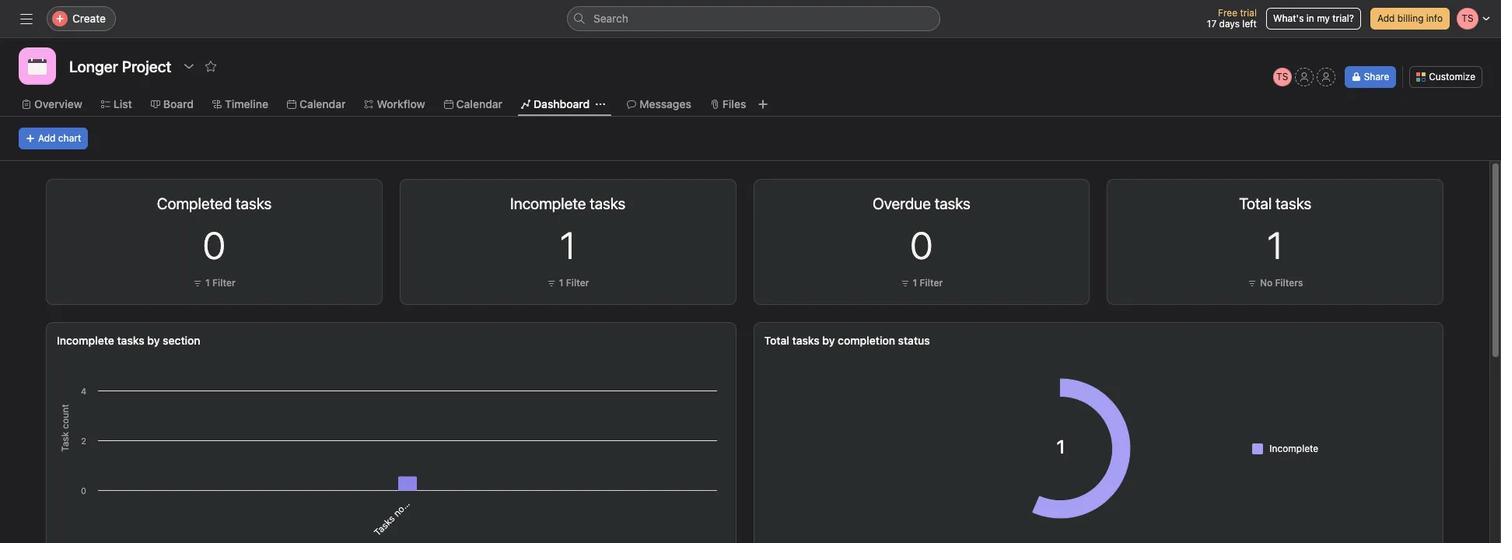Task type: vqa. For each thing, say whether or not it's contained in the screenshot.
second tasks from left
yes



Task type: locate. For each thing, give the bounding box(es) containing it.
add chart
[[38, 132, 81, 144]]

1 filter for 1
[[559, 277, 589, 289]]

17
[[1207, 18, 1217, 30]]

files link
[[710, 96, 747, 113]]

tasks left by section
[[117, 334, 145, 347]]

0 horizontal spatial 1 filter button
[[189, 275, 239, 291]]

0 down completed tasks
[[203, 223, 226, 267]]

incomplete
[[57, 334, 114, 347], [1270, 442, 1319, 454]]

0 for 2nd "0" button from right
[[203, 223, 226, 267]]

None text field
[[65, 52, 175, 80]]

0 horizontal spatial incomplete
[[57, 334, 114, 347]]

1 button
[[560, 223, 576, 267], [1268, 223, 1284, 267]]

filters
[[1276, 277, 1304, 289]]

not
[[391, 501, 409, 519]]

add for add billing info
[[1378, 12, 1395, 24]]

view chart image
[[310, 195, 323, 208]]

1 for 1 filter button for 1
[[559, 277, 564, 289]]

1 for third 1 filter button from the right
[[205, 277, 210, 289]]

1 horizontal spatial filter
[[566, 277, 589, 289]]

0 button down completed tasks
[[203, 223, 226, 267]]

0 horizontal spatial in
[[403, 493, 416, 507]]

ts button
[[1274, 68, 1292, 86]]

1 1 filter from the left
[[205, 277, 236, 289]]

0 horizontal spatial tasks
[[117, 334, 145, 347]]

calendar left 'workflow' link
[[300, 97, 346, 110]]

calendar link right timeline
[[287, 96, 346, 113]]

edit chart image
[[332, 195, 345, 208]]

2 1 filter button from the left
[[543, 275, 593, 291]]

workflow link
[[365, 96, 425, 113]]

1 vertical spatial incomplete
[[1270, 442, 1319, 454]]

expand sidebar image
[[20, 12, 33, 25]]

1 horizontal spatial 0 button
[[911, 223, 933, 267]]

2 filter from the left
[[566, 277, 589, 289]]

in
[[1307, 12, 1315, 24], [403, 493, 416, 507]]

2 tasks from the left
[[793, 334, 820, 347]]

1 horizontal spatial 1 filter
[[559, 277, 589, 289]]

1 for 0's 1 filter button
[[913, 277, 918, 289]]

days
[[1220, 18, 1240, 30]]

left
[[1243, 18, 1257, 30]]

0 horizontal spatial calendar
[[300, 97, 346, 110]]

section
[[415, 463, 446, 494]]

by
[[823, 334, 835, 347]]

incomplete for incomplete
[[1270, 442, 1319, 454]]

1 button down incomplete tasks
[[560, 223, 576, 267]]

1 button up the no filters button
[[1268, 223, 1284, 267]]

add left chart
[[38, 132, 56, 144]]

calendar
[[300, 97, 346, 110], [456, 97, 503, 110]]

1 calendar from the left
[[300, 97, 346, 110]]

0 button down overdue tasks
[[911, 223, 933, 267]]

what's
[[1274, 12, 1304, 24]]

1
[[560, 223, 576, 267], [1268, 223, 1284, 267], [205, 277, 210, 289], [559, 277, 564, 289], [913, 277, 918, 289]]

incomplete tasks
[[510, 195, 626, 212]]

1 button for incomplete tasks
[[560, 223, 576, 267]]

add to starred image
[[205, 60, 217, 72]]

calendar link right the 'workflow'
[[444, 96, 503, 113]]

tasks left by
[[793, 334, 820, 347]]

calendar image
[[28, 57, 47, 75]]

0 horizontal spatial add
[[38, 132, 56, 144]]

1 filter from the left
[[212, 277, 236, 289]]

1 button for total tasks
[[1268, 223, 1284, 267]]

0 horizontal spatial 0 button
[[203, 223, 226, 267]]

1 filter button
[[189, 275, 239, 291], [543, 275, 593, 291], [897, 275, 947, 291]]

3 1 filter from the left
[[913, 277, 943, 289]]

my
[[1317, 12, 1330, 24]]

2 horizontal spatial 1 filter
[[913, 277, 943, 289]]

0 horizontal spatial 1 button
[[560, 223, 576, 267]]

1 filter
[[205, 277, 236, 289], [559, 277, 589, 289], [913, 277, 943, 289]]

2 1 button from the left
[[1268, 223, 1284, 267]]

incomplete for incomplete tasks by section
[[57, 334, 114, 347]]

add billing info button
[[1371, 8, 1450, 30]]

messages
[[640, 97, 692, 110]]

chart
[[58, 132, 81, 144]]

1 horizontal spatial calendar
[[456, 97, 503, 110]]

a
[[410, 488, 422, 500]]

0 vertical spatial incomplete
[[57, 334, 114, 347]]

0 horizontal spatial 1 filter
[[205, 277, 236, 289]]

1 0 from the left
[[203, 223, 226, 267]]

1 horizontal spatial 1 button
[[1268, 223, 1284, 267]]

1 horizontal spatial in
[[1307, 12, 1315, 24]]

add left billing
[[1378, 12, 1395, 24]]

0 horizontal spatial calendar link
[[287, 96, 346, 113]]

create
[[72, 12, 106, 25]]

tasks
[[117, 334, 145, 347], [793, 334, 820, 347]]

1 horizontal spatial add
[[1378, 12, 1395, 24]]

add
[[1378, 12, 1395, 24], [38, 132, 56, 144]]

1 tasks from the left
[[117, 334, 145, 347]]

1 horizontal spatial tasks
[[793, 334, 820, 347]]

0 button
[[203, 223, 226, 267], [911, 223, 933, 267]]

filter
[[212, 277, 236, 289], [566, 277, 589, 289], [920, 277, 943, 289]]

no filters button
[[1244, 275, 1308, 291]]

1 horizontal spatial incomplete
[[1270, 442, 1319, 454]]

calendar left dashboard link
[[456, 97, 503, 110]]

by section
[[147, 334, 201, 347]]

0 horizontal spatial filter
[[212, 277, 236, 289]]

total tasks by completion status
[[764, 334, 930, 347]]

3 1 filter button from the left
[[897, 275, 947, 291]]

1 horizontal spatial 0
[[911, 223, 933, 267]]

add billing info
[[1378, 12, 1443, 24]]

0 down overdue tasks
[[911, 223, 933, 267]]

2 horizontal spatial filter
[[920, 277, 943, 289]]

trial
[[1241, 7, 1257, 19]]

2 0 from the left
[[911, 223, 933, 267]]

2 1 filter from the left
[[559, 277, 589, 289]]

calendar link
[[287, 96, 346, 113], [444, 96, 503, 113]]

ts
[[1277, 71, 1289, 82]]

1 horizontal spatial 1 filter button
[[543, 275, 593, 291]]

1 horizontal spatial calendar link
[[444, 96, 503, 113]]

messages link
[[627, 96, 692, 113]]

2 calendar from the left
[[456, 97, 503, 110]]

customize
[[1430, 71, 1476, 82]]

total
[[764, 334, 790, 347]]

list
[[113, 97, 132, 110]]

1 1 button from the left
[[560, 223, 576, 267]]

tasks for incomplete
[[117, 334, 145, 347]]

1 vertical spatial in
[[403, 493, 416, 507]]

0 vertical spatial in
[[1307, 12, 1315, 24]]

add chart button
[[19, 128, 88, 149]]

dashboard
[[534, 97, 590, 110]]

0 vertical spatial add
[[1378, 12, 1395, 24]]

3 filter from the left
[[920, 277, 943, 289]]

1 vertical spatial add
[[38, 132, 56, 144]]

0
[[203, 223, 226, 267], [911, 223, 933, 267]]

1 0 button from the left
[[203, 223, 226, 267]]

workflow
[[377, 97, 425, 110]]

incomplete tasks by section
[[57, 334, 201, 347]]

0 horizontal spatial 0
[[203, 223, 226, 267]]

free
[[1219, 7, 1238, 19]]

2 horizontal spatial 1 filter button
[[897, 275, 947, 291]]

more actions image
[[354, 195, 366, 208]]



Task type: describe. For each thing, give the bounding box(es) containing it.
dashboard link
[[521, 96, 590, 113]]

completed tasks
[[157, 195, 272, 212]]

tasks for total
[[793, 334, 820, 347]]

2 calendar link from the left
[[444, 96, 503, 113]]

completion status
[[838, 334, 930, 347]]

search list box
[[567, 6, 941, 31]]

in inside tasks not in a section
[[403, 493, 416, 507]]

no
[[1260, 277, 1273, 289]]

free trial 17 days left
[[1207, 7, 1257, 30]]

add for add chart
[[38, 132, 56, 144]]

add tab image
[[757, 98, 770, 110]]

2 0 button from the left
[[911, 223, 933, 267]]

list link
[[101, 96, 132, 113]]

info
[[1427, 12, 1443, 24]]

what's in my trial?
[[1274, 12, 1355, 24]]

overview
[[34, 97, 82, 110]]

board
[[163, 97, 194, 110]]

filter for 0
[[920, 277, 943, 289]]

create button
[[47, 6, 116, 31]]

1 filter button for 1
[[543, 275, 593, 291]]

board link
[[151, 96, 194, 113]]

1 1 filter button from the left
[[189, 275, 239, 291]]

files
[[723, 97, 747, 110]]

no filters
[[1260, 277, 1304, 289]]

total tasks
[[1240, 195, 1312, 212]]

search
[[594, 12, 629, 25]]

filter for 1
[[566, 277, 589, 289]]

share
[[1365, 71, 1390, 82]]

timeline
[[225, 97, 268, 110]]

tasks
[[371, 513, 397, 538]]

billing
[[1398, 12, 1424, 24]]

overdue tasks
[[873, 195, 971, 212]]

1 calendar link from the left
[[287, 96, 346, 113]]

tab actions image
[[596, 100, 606, 109]]

1 filter for 0
[[913, 277, 943, 289]]

overview link
[[22, 96, 82, 113]]

timeline link
[[212, 96, 268, 113]]

search button
[[567, 6, 941, 31]]

0 for 2nd "0" button from the left
[[911, 223, 933, 267]]

share button
[[1345, 66, 1397, 88]]

what's in my trial? button
[[1267, 8, 1362, 30]]

in inside button
[[1307, 12, 1315, 24]]

show options image
[[183, 60, 196, 72]]

trial?
[[1333, 12, 1355, 24]]

tasks not in a section
[[371, 463, 446, 538]]

1 filter button for 0
[[897, 275, 947, 291]]

customize button
[[1410, 66, 1483, 88]]



